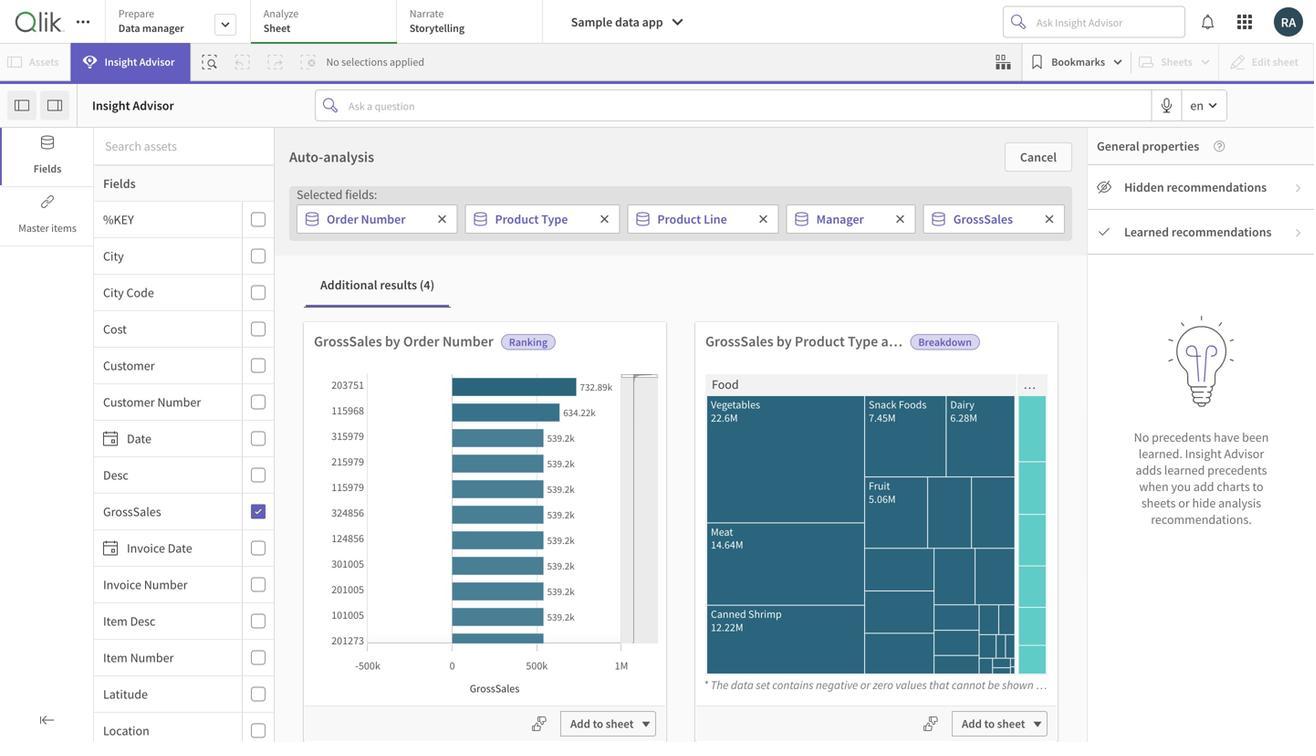 Task type: vqa. For each thing, say whether or not it's contained in the screenshot.
and within the TO START CREATING VISUALIZATIONS AND BUILD YOUR NEW SHEET.
yes



Task type: describe. For each thing, give the bounding box(es) containing it.
hide
[[1193, 495, 1216, 511]]

sheets
[[1142, 495, 1176, 511]]

generate
[[343, 519, 390, 536]]

0 vertical spatial the
[[421, 458, 442, 476]]

find
[[565, 495, 589, 511]]

cost menu item
[[94, 311, 274, 348]]

ask
[[609, 521, 626, 536]]

this left chart.
[[1048, 677, 1065, 692]]

cancel button
[[1005, 142, 1073, 172]]

recommendations for learned recommendations
[[1172, 224, 1272, 240]]

manager
[[142, 21, 184, 35]]

smart search image
[[202, 55, 217, 69]]

insight inside no precedents have been learned. insight advisor adds learned precedents when you add charts to sheets or hide analysis recommendations.
[[1185, 446, 1222, 462]]

invoice for invoice number
[[103, 576, 141, 593]]

hidden
[[1125, 179, 1164, 195]]

1 vertical spatial order
[[403, 332, 440, 351]]

qlik
[[495, 495, 517, 511]]

recommendations.
[[1151, 511, 1252, 528]]

date button
[[94, 430, 238, 447]]

. save any insights you discover to this sheet.
[[331, 544, 513, 588]]

values
[[896, 677, 927, 692]]

0 horizontal spatial fields
[[34, 162, 61, 176]]

1 vertical spatial desc
[[130, 613, 156, 629]]

with
[[477, 519, 500, 536]]

additional results (4)
[[320, 276, 435, 293]]

general properties
[[1097, 138, 1200, 154]]

insight up 'can'
[[629, 521, 663, 536]]

question?
[[649, 458, 710, 476]]

hide properties image
[[47, 98, 62, 113]]

city for city code
[[103, 284, 124, 301]]

invoice number
[[103, 576, 188, 593]]

cost
[[103, 321, 127, 337]]

have
[[604, 458, 636, 476]]

prepare
[[118, 6, 154, 21]]

date menu item
[[94, 421, 274, 457]]

this inside . any found insights can be saved to this sheet.
[[729, 547, 749, 563]]

learned.
[[1139, 446, 1183, 462]]

analyze sheet
[[264, 6, 299, 35]]

1 horizontal spatial line
[[961, 332, 988, 351]]

chart.
[[1067, 677, 1096, 692]]

insight inside dropdown button
[[105, 55, 137, 69]]

advisor down insight advisor dropdown button
[[133, 97, 174, 114]]

contains
[[773, 677, 814, 692]]

selected
[[297, 186, 343, 203]]

you inside the explore your data directly or let qlik generate insights for you with
[[454, 519, 474, 536]]

hide assets image
[[15, 98, 29, 113]]

small image
[[1293, 183, 1304, 194]]

1 vertical spatial in
[[1036, 677, 1045, 692]]

started
[[665, 248, 730, 275]]

by for order
[[385, 332, 400, 351]]

negative
[[816, 677, 858, 692]]

insights inside . any found insights can be saved to this sheet.
[[600, 547, 641, 563]]

customer for customer
[[103, 357, 155, 374]]

1 horizontal spatial sheet
[[892, 496, 920, 511]]

this down manager
[[826, 248, 860, 275]]

results
[[380, 276, 417, 293]]

number for customer number
[[157, 394, 201, 410]]

(4)
[[420, 276, 435, 293]]

city code
[[103, 284, 154, 301]]

%key button
[[94, 211, 238, 228]]

app
[[642, 14, 663, 30]]

edit sheet
[[869, 496, 920, 511]]

creating
[[807, 522, 850, 539]]

city code menu item
[[94, 275, 274, 311]]

new for create
[[872, 458, 898, 476]]

you inside the . save any insights you discover to this sheet.
[[375, 571, 395, 588]]

0 horizontal spatial desc
[[103, 467, 129, 483]]

below
[[548, 248, 605, 275]]

product type
[[495, 211, 568, 227]]

invoice for invoice date
[[127, 540, 165, 556]]

. any found insights can be saved to this sheet.
[[566, 519, 749, 588]]

when
[[1140, 478, 1169, 495]]

breakdown
[[919, 335, 972, 349]]

insight advisor button
[[71, 43, 190, 81]]

city for city
[[103, 248, 124, 264]]

and for build
[[928, 522, 948, 539]]

and for product
[[881, 332, 905, 351]]

1 vertical spatial precedents
[[1208, 462, 1267, 478]]

0 vertical spatial precedents
[[1152, 429, 1212, 446]]

visualizations
[[853, 522, 925, 539]]

sheet for first add to sheet button from right
[[998, 716, 1025, 731]]

0 vertical spatial in
[[661, 495, 671, 511]]

hidden recommendations button
[[1088, 165, 1314, 210]]

data
[[118, 21, 140, 35]]

3 deselect field image from the left
[[1044, 214, 1055, 225]]

add for first add to sheet button
[[571, 716, 591, 731]]

have
[[1214, 429, 1240, 446]]

grosssales down adding
[[706, 332, 774, 351]]

1 horizontal spatial be
[[988, 677, 1000, 692]]

you inside no precedents have been learned. insight advisor adds learned precedents when you add charts to sheets or hide analysis recommendations.
[[1172, 478, 1191, 495]]

number left "ranking"
[[443, 332, 494, 351]]

this inside the . save any insights you discover to this sheet.
[[458, 571, 478, 588]]

to inside the . save any insights you discover to this sheet.
[[444, 571, 455, 588]]

get
[[632, 248, 661, 275]]

date inside menu item
[[127, 430, 151, 447]]

code
[[126, 284, 154, 301]]

build
[[951, 522, 978, 539]]

sample
[[571, 14, 613, 30]]

customer number button
[[94, 394, 238, 410]]

an
[[456, 248, 479, 275]]

1 horizontal spatial fields
[[103, 175, 136, 192]]

0 horizontal spatial analysis
[[323, 148, 374, 166]]

1 vertical spatial the
[[674, 495, 691, 511]]

narrate
[[410, 6, 444, 21]]

invoice number menu item
[[94, 567, 274, 603]]

. for data
[[456, 544, 459, 560]]

storytelling
[[410, 21, 465, 35]]

tab list inside choose an option below to get started adding to this sheet... application
[[105, 0, 549, 46]]

be inside . any found insights can be saved to this sheet.
[[666, 547, 679, 563]]

manager
[[817, 211, 864, 227]]

find new insights in the data using
[[565, 495, 749, 511]]

can
[[644, 547, 663, 563]]

1 vertical spatial insight advisor
[[92, 97, 174, 114]]

using
[[720, 495, 749, 511]]

ra
[[1281, 13, 1296, 30]]

ranking
[[509, 335, 548, 349]]

%key
[[103, 211, 134, 228]]

item for item desc
[[103, 613, 128, 629]]

en
[[1191, 97, 1204, 114]]

additional
[[320, 276, 377, 293]]

auto-
[[289, 148, 323, 166]]

new for find
[[592, 495, 614, 511]]

adding
[[734, 248, 798, 275]]

grosssales menu item
[[94, 494, 274, 530]]

data for * the data set contains negative or zero values that cannot be shown in this chart.
[[731, 677, 754, 692]]

add for first add to sheet button from right
[[962, 716, 982, 731]]

auto-analysis
[[289, 148, 374, 166]]

advisor up 'saved' at the bottom right of page
[[665, 521, 702, 536]]

choose an option below to get started adding to this sheet... application
[[0, 0, 1314, 742]]

location menu item
[[94, 713, 274, 742]]

2 add to sheet button from the left
[[952, 711, 1048, 737]]

selections
[[342, 55, 388, 69]]

2 master items button from the left
[[2, 187, 93, 245]]

start
[[948, 495, 972, 511]]

0 vertical spatial type
[[541, 211, 568, 227]]

item number menu item
[[94, 640, 274, 676]]

* the data set contains negative or zero values that cannot be shown in this chart.
[[704, 677, 1096, 692]]

0 horizontal spatial line
[[704, 211, 727, 227]]

Ask a question text field
[[345, 91, 1151, 120]]



Task type: locate. For each thing, give the bounding box(es) containing it.
or left zero
[[861, 677, 871, 692]]

0 vertical spatial be
[[666, 547, 679, 563]]

insight down generate
[[368, 545, 403, 560]]

your
[[369, 495, 394, 511], [851, 547, 875, 563]]

insight advisor inside dropdown button
[[105, 55, 175, 69]]

2 horizontal spatial deselect field image
[[1044, 214, 1055, 225]]

2 vertical spatial new
[[877, 547, 900, 563]]

date inside menu item
[[168, 540, 192, 556]]

applied
[[390, 55, 424, 69]]

sample data app
[[571, 14, 663, 30]]

1 deselect field image from the left
[[437, 214, 448, 225]]

1 vertical spatial .
[[456, 544, 459, 560]]

0 vertical spatial item
[[103, 613, 128, 629]]

selections tool image
[[996, 55, 1011, 69]]

. inside . any found insights can be saved to this sheet.
[[714, 519, 717, 536]]

no left selections on the top of the page
[[326, 55, 339, 69]]

1 horizontal spatial type
[[848, 332, 878, 351]]

Ask Insight Advisor text field
[[1033, 7, 1185, 37]]

ra button
[[1274, 7, 1303, 37]]

1 horizontal spatial by
[[777, 332, 792, 351]]

add
[[571, 716, 591, 731], [962, 716, 982, 731]]

2 horizontal spatial sheet
[[998, 716, 1025, 731]]

invoice up invoice number
[[127, 540, 165, 556]]

city code button
[[94, 284, 238, 301]]

customer menu item
[[94, 348, 274, 384]]

deselect field image
[[599, 214, 610, 225], [758, 214, 769, 225], [1044, 214, 1055, 225]]

1 deselect field image from the left
[[599, 214, 610, 225]]

customer down cost
[[103, 357, 155, 374]]

recommendations for hidden recommendations
[[1167, 179, 1267, 195]]

city menu item
[[94, 238, 274, 275]]

2 vertical spatial insight advisor
[[368, 545, 444, 560]]

discover
[[397, 571, 442, 588]]

1 horizontal spatial you
[[454, 519, 474, 536]]

0 vertical spatial order
[[327, 211, 358, 227]]

be left shown
[[988, 677, 1000, 692]]

1 horizontal spatial order
[[403, 332, 440, 351]]

0 vertical spatial recommendations
[[1167, 179, 1267, 195]]

latitude
[[103, 686, 148, 702]]

2 horizontal spatial or
[[1179, 495, 1190, 511]]

. for question?
[[714, 519, 717, 536]]

new
[[872, 458, 898, 476], [592, 495, 614, 511], [877, 547, 900, 563]]

advisor inside no precedents have been learned. insight advisor adds learned precedents when you add charts to sheets or hide analysis recommendations.
[[1225, 446, 1264, 462]]

1 add to sheet from the left
[[571, 716, 634, 731]]

been
[[1242, 429, 1269, 446]]

the up directly
[[421, 458, 442, 476]]

1 horizontal spatial add to sheet
[[962, 716, 1025, 731]]

data left using
[[694, 495, 718, 511]]

2 add to sheet from the left
[[962, 716, 1025, 731]]

insight advisor down insight advisor dropdown button
[[92, 97, 174, 114]]

0 vertical spatial explore
[[371, 458, 418, 476]]

fields button
[[0, 128, 93, 185], [2, 128, 93, 185], [94, 165, 274, 202]]

advisor up discover
[[406, 545, 444, 560]]

0 horizontal spatial add to sheet button
[[561, 711, 656, 737]]

data for explore the data
[[445, 458, 473, 476]]

sheet. inside to start creating visualizations and build your new sheet.
[[902, 547, 935, 563]]

1 horizontal spatial add to sheet button
[[952, 711, 1048, 737]]

found
[[566, 547, 597, 563]]

0 horizontal spatial you
[[375, 571, 395, 588]]

0 horizontal spatial .
[[456, 544, 459, 560]]

the down question?
[[674, 495, 691, 511]]

data left set
[[731, 677, 754, 692]]

analytics
[[901, 458, 958, 476]]

deselect field image up sheet...
[[895, 214, 906, 225]]

have a question?
[[604, 458, 710, 476]]

and
[[881, 332, 905, 351], [928, 522, 948, 539]]

0 vertical spatial customer
[[103, 357, 155, 374]]

number down invoice date button
[[144, 576, 188, 593]]

learned recommendations
[[1125, 224, 1272, 240]]

0 vertical spatial city
[[103, 248, 124, 264]]

2 horizontal spatial you
[[1172, 478, 1191, 495]]

1 vertical spatial date
[[168, 540, 192, 556]]

2 item from the top
[[103, 649, 128, 666]]

item desc
[[103, 613, 156, 629]]

add to sheet for first add to sheet button
[[571, 716, 634, 731]]

analysis up selected fields:
[[323, 148, 374, 166]]

learned recommendations button
[[1088, 210, 1314, 255]]

city
[[103, 248, 124, 264], [103, 284, 124, 301]]

number for order number
[[361, 211, 406, 227]]

zero
[[873, 677, 894, 692]]

charts
[[1217, 478, 1250, 495]]

1 add from the left
[[571, 716, 591, 731]]

1 vertical spatial you
[[454, 519, 474, 536]]

insights down generate
[[331, 571, 372, 588]]

1 horizontal spatial explore
[[371, 458, 418, 476]]

1 horizontal spatial in
[[1036, 677, 1045, 692]]

1 master items button from the left
[[0, 187, 93, 245]]

0 horizontal spatial deselect field image
[[437, 214, 448, 225]]

order number
[[327, 211, 406, 227]]

fields up master items
[[34, 162, 61, 176]]

deselect field image for order number
[[437, 214, 448, 225]]

new right find
[[592, 495, 614, 511]]

. left any
[[714, 519, 717, 536]]

product line
[[658, 211, 727, 227]]

order down (4)
[[403, 332, 440, 351]]

data left app
[[615, 14, 640, 30]]

0 horizontal spatial in
[[661, 495, 671, 511]]

save
[[462, 544, 487, 560]]

and left build
[[928, 522, 948, 539]]

0 horizontal spatial sheet
[[606, 716, 634, 731]]

edit image
[[847, 495, 869, 512]]

1 vertical spatial explore
[[327, 495, 367, 511]]

2 vertical spatial you
[[375, 571, 395, 588]]

and left breakdown
[[881, 332, 905, 351]]

1 horizontal spatial analysis
[[1219, 495, 1262, 511]]

your down visualizations
[[851, 547, 875, 563]]

desc menu item
[[94, 457, 274, 494]]

type up below
[[541, 211, 568, 227]]

recommendations down help "icon"
[[1167, 179, 1267, 195]]

1 horizontal spatial add
[[962, 716, 982, 731]]

invoice date button
[[94, 540, 238, 556]]

hidden recommendations
[[1125, 179, 1267, 195]]

1 horizontal spatial your
[[851, 547, 875, 563]]

data up directly
[[445, 458, 473, 476]]

help image
[[1200, 140, 1225, 152]]

grosssales inside menu item
[[103, 503, 161, 520]]

advisor inside dropdown button
[[139, 55, 175, 69]]

number down item desc button
[[130, 649, 174, 666]]

0 vertical spatial line
[[704, 211, 727, 227]]

1 city from the top
[[103, 248, 124, 264]]

no for no selections applied
[[326, 55, 339, 69]]

adds
[[1136, 462, 1162, 478]]

0 vertical spatial no
[[326, 55, 339, 69]]

item up item number
[[103, 613, 128, 629]]

insight down data
[[105, 55, 137, 69]]

%key menu item
[[94, 202, 274, 238]]

2 deselect field image from the left
[[758, 214, 769, 225]]

2 add from the left
[[962, 716, 982, 731]]

0 vertical spatial your
[[369, 495, 394, 511]]

0 horizontal spatial date
[[127, 430, 151, 447]]

1 vertical spatial item
[[103, 649, 128, 666]]

recommendations inside button
[[1167, 179, 1267, 195]]

grosssales
[[954, 211, 1013, 227], [314, 332, 382, 351], [706, 332, 774, 351], [103, 503, 161, 520]]

cannot
[[952, 677, 986, 692]]

menu inside choose an option below to get started adding to this sheet... application
[[94, 202, 274, 742]]

0 vertical spatial date
[[127, 430, 151, 447]]

data for explore your data directly or let qlik generate insights for you with
[[396, 495, 420, 511]]

insight advisor
[[105, 55, 175, 69], [92, 97, 174, 114], [368, 545, 444, 560]]

.
[[714, 519, 717, 536], [456, 544, 459, 560]]

invoice date menu item
[[94, 530, 274, 567]]

0 horizontal spatial deselect field image
[[599, 214, 610, 225]]

desc down invoice number
[[130, 613, 156, 629]]

0 vertical spatial insight advisor
[[105, 55, 175, 69]]

0 horizontal spatial add
[[571, 716, 591, 731]]

latitude menu item
[[94, 676, 274, 713]]

analysis right hide
[[1219, 495, 1262, 511]]

1 vertical spatial no
[[1134, 429, 1149, 446]]

invoice number button
[[94, 576, 238, 593]]

*
[[704, 677, 709, 692]]

insight up add at the right bottom
[[1185, 446, 1222, 462]]

precedents up learned
[[1152, 429, 1212, 446]]

sheet. down 'can'
[[641, 571, 673, 588]]

sheet. inside the . save any insights you discover to this sheet.
[[480, 571, 513, 588]]

deselect field image for line
[[758, 214, 769, 225]]

grosssales by product type and product line
[[706, 332, 988, 351]]

add to sheet for first add to sheet button from right
[[962, 716, 1025, 731]]

explore the data
[[371, 458, 473, 476]]

you
[[1172, 478, 1191, 495], [454, 519, 474, 536], [375, 571, 395, 588]]

master items
[[18, 221, 77, 235]]

deselect field image for type
[[599, 214, 610, 225]]

Search assets text field
[[94, 130, 274, 163]]

item number button
[[94, 649, 238, 666]]

your inside to start creating visualizations and build your new sheet.
[[851, 547, 875, 563]]

number down customer menu item
[[157, 394, 201, 410]]

this
[[826, 248, 860, 275], [729, 547, 749, 563], [458, 571, 478, 588], [1048, 677, 1065, 692]]

master
[[18, 221, 49, 235]]

recommendations inside button
[[1172, 224, 1272, 240]]

date down customer number on the left of the page
[[127, 430, 151, 447]]

0 vertical spatial analysis
[[323, 148, 374, 166]]

deselect field image up below
[[599, 214, 610, 225]]

that
[[929, 677, 950, 692]]

precedents down have
[[1208, 462, 1267, 478]]

customer up date button
[[103, 394, 155, 410]]

sheet
[[892, 496, 920, 511], [606, 716, 634, 731], [998, 716, 1025, 731]]

this down the save
[[458, 571, 478, 588]]

no for no precedents have been learned. insight advisor adds learned precedents when you add charts to sheets or hide analysis recommendations.
[[1134, 429, 1149, 446]]

1 vertical spatial analysis
[[1219, 495, 1262, 511]]

insights
[[617, 495, 658, 511], [393, 519, 434, 536], [600, 547, 641, 563], [331, 571, 372, 588]]

2 customer from the top
[[103, 394, 155, 410]]

new inside to start creating visualizations and build your new sheet.
[[877, 547, 900, 563]]

0 horizontal spatial sheet.
[[480, 571, 513, 588]]

0 vertical spatial new
[[872, 458, 898, 476]]

sheet. inside . any found insights can be saved to this sheet.
[[641, 571, 673, 588]]

in up ask insight advisor
[[661, 495, 671, 511]]

1 vertical spatial new
[[592, 495, 614, 511]]

data inside dropdown button
[[615, 14, 640, 30]]

number for item number
[[130, 649, 174, 666]]

customer
[[103, 357, 155, 374], [103, 394, 155, 410]]

advisor up charts
[[1225, 446, 1264, 462]]

recommendations down the hidden recommendations button
[[1172, 224, 1272, 240]]

general
[[1097, 138, 1140, 154]]

advisor down manager
[[139, 55, 175, 69]]

location
[[103, 722, 149, 739]]

deselect field image left medium icon
[[1044, 214, 1055, 225]]

be right 'can'
[[666, 547, 679, 563]]

0 horizontal spatial no
[[326, 55, 339, 69]]

bookmarks
[[1052, 55, 1105, 69]]

or inside the explore your data directly or let qlik generate insights for you with
[[465, 495, 477, 511]]

data
[[615, 14, 640, 30], [445, 458, 473, 476], [396, 495, 420, 511], [694, 495, 718, 511], [731, 677, 754, 692]]

any
[[720, 519, 740, 536]]

bookmarks button
[[1026, 47, 1127, 77]]

data left directly
[[396, 495, 420, 511]]

no up adds
[[1134, 429, 1149, 446]]

menu containing %key
[[94, 202, 274, 742]]

insights down ask
[[600, 547, 641, 563]]

sheet. down any
[[480, 571, 513, 588]]

2 deselect field image from the left
[[895, 214, 906, 225]]

this down any
[[729, 547, 749, 563]]

1 vertical spatial your
[[851, 547, 875, 563]]

desc button
[[94, 467, 238, 483]]

you left discover
[[375, 571, 395, 588]]

en button
[[1182, 90, 1227, 120]]

in right shown
[[1036, 677, 1045, 692]]

by down results
[[385, 332, 400, 351]]

1 vertical spatial and
[[928, 522, 948, 539]]

1 customer from the top
[[103, 357, 155, 374]]

. left the save
[[456, 544, 459, 560]]

you right for
[[454, 519, 474, 536]]

deselect field image up choose
[[437, 214, 448, 225]]

1 horizontal spatial .
[[714, 519, 717, 536]]

small image
[[1293, 227, 1304, 239]]

2 city from the top
[[103, 284, 124, 301]]

sheet. down visualizations
[[902, 547, 935, 563]]

1 vertical spatial invoice
[[103, 576, 141, 593]]

0 horizontal spatial and
[[881, 332, 905, 351]]

explore for explore the data
[[371, 458, 418, 476]]

and inside to start creating visualizations and build your new sheet.
[[928, 522, 948, 539]]

analysis inside no precedents have been learned. insight advisor adds learned precedents when you add charts to sheets or hide analysis recommendations.
[[1219, 495, 1262, 511]]

your inside the explore your data directly or let qlik generate insights for you with
[[369, 495, 394, 511]]

1 item from the top
[[103, 613, 128, 629]]

tab list
[[105, 0, 549, 46]]

shown
[[1002, 677, 1034, 692]]

grosssales up invoice date
[[103, 503, 161, 520]]

0 vertical spatial you
[[1172, 478, 1191, 495]]

or inside no precedents have been learned. insight advisor adds learned precedents when you add charts to sheets or hide analysis recommendations.
[[1179, 495, 1190, 511]]

create
[[828, 458, 869, 476]]

to inside to start creating visualizations and build your new sheet.
[[934, 495, 945, 511]]

invoice
[[127, 540, 165, 556], [103, 576, 141, 593]]

1 horizontal spatial deselect field image
[[895, 214, 906, 225]]

be
[[666, 547, 679, 563], [988, 677, 1000, 692]]

ask insight advisor
[[609, 521, 702, 536]]

invoice date
[[127, 540, 192, 556]]

insight down insight advisor dropdown button
[[92, 97, 130, 114]]

explore for explore your data directly or let qlik generate insights for you with
[[327, 495, 367, 511]]

0 vertical spatial and
[[881, 332, 905, 351]]

insights inside the . save any insights you discover to this sheet.
[[331, 571, 372, 588]]

cost button
[[94, 321, 238, 337]]

0 vertical spatial .
[[714, 519, 717, 536]]

tab list containing prepare
[[105, 0, 549, 46]]

sheet. for this
[[480, 571, 513, 588]]

your up generate
[[369, 495, 394, 511]]

desc up grosssales button
[[103, 467, 129, 483]]

line
[[704, 211, 727, 227], [961, 332, 988, 351]]

to inside . any found insights can be saved to this sheet.
[[715, 547, 726, 563]]

order down selected fields:
[[327, 211, 358, 227]]

1 vertical spatial be
[[988, 677, 1000, 692]]

choose an option below to get started adding to this sheet...
[[384, 248, 931, 275]]

number down fields:
[[361, 211, 406, 227]]

sheet.
[[902, 547, 935, 563], [480, 571, 513, 588], [641, 571, 673, 588]]

0 horizontal spatial order
[[327, 211, 358, 227]]

1 horizontal spatial deselect field image
[[758, 214, 769, 225]]

1 vertical spatial customer
[[103, 394, 155, 410]]

1 horizontal spatial no
[[1134, 429, 1149, 446]]

for
[[437, 519, 452, 536]]

deselect field image
[[437, 214, 448, 225], [895, 214, 906, 225]]

0 horizontal spatial by
[[385, 332, 400, 351]]

insight advisor down data
[[105, 55, 175, 69]]

1 vertical spatial city
[[103, 284, 124, 301]]

item desc button
[[94, 613, 238, 629]]

city button
[[94, 248, 238, 264]]

. inside the . save any insights you discover to this sheet.
[[456, 544, 459, 560]]

0 horizontal spatial or
[[465, 495, 477, 511]]

add to sheet
[[571, 716, 634, 731], [962, 716, 1025, 731]]

1 add to sheet button from the left
[[561, 711, 656, 737]]

insights left for
[[393, 519, 434, 536]]

1 horizontal spatial desc
[[130, 613, 156, 629]]

item for item number
[[103, 649, 128, 666]]

latitude button
[[94, 686, 238, 702]]

to inside no precedents have been learned. insight advisor adds learned precedents when you add charts to sheets or hide analysis recommendations.
[[1253, 478, 1264, 495]]

2 by from the left
[[777, 332, 792, 351]]

1 horizontal spatial date
[[168, 540, 192, 556]]

sheet. for new
[[902, 547, 935, 563]]

0 horizontal spatial add to sheet
[[571, 716, 634, 731]]

data inside the explore your data directly or let qlik generate insights for you with
[[396, 495, 420, 511]]

sample data app button
[[557, 7, 696, 37]]

number for invoice number
[[144, 576, 188, 593]]

prepare data manager
[[118, 6, 184, 35]]

1 by from the left
[[385, 332, 400, 351]]

sheet...
[[864, 248, 931, 275]]

explore up the explore your data directly or let qlik generate insights for you with
[[371, 458, 418, 476]]

any
[[490, 544, 509, 560]]

insight advisor up discover
[[368, 545, 444, 560]]

you left add at the right bottom
[[1172, 478, 1191, 495]]

1 vertical spatial recommendations
[[1172, 224, 1272, 240]]

1 horizontal spatial sheet.
[[641, 571, 673, 588]]

or left hide
[[1179, 495, 1190, 511]]

0 vertical spatial invoice
[[127, 540, 165, 556]]

narrate storytelling
[[410, 6, 465, 35]]

customer number menu item
[[94, 384, 274, 421]]

customer button
[[94, 357, 238, 374]]

1 horizontal spatial or
[[861, 677, 871, 692]]

choose
[[384, 248, 452, 275]]

0 horizontal spatial be
[[666, 547, 679, 563]]

explore up generate
[[327, 495, 367, 511]]

city left code
[[103, 284, 124, 301]]

new right create
[[872, 458, 898, 476]]

by down adding
[[777, 332, 792, 351]]

item up latitude
[[103, 649, 128, 666]]

deselect field image for manager
[[895, 214, 906, 225]]

menu
[[94, 202, 274, 742]]

1 vertical spatial type
[[848, 332, 878, 351]]

0 vertical spatial desc
[[103, 467, 129, 483]]

invoice up item desc
[[103, 576, 141, 593]]

sheet for first add to sheet button
[[606, 716, 634, 731]]

deselect field image up adding
[[758, 214, 769, 225]]

by for product
[[777, 332, 792, 351]]

or left let
[[465, 495, 477, 511]]

item desc menu item
[[94, 603, 274, 640]]

city down %key
[[103, 248, 124, 264]]

explore inside the explore your data directly or let qlik generate insights for you with
[[327, 495, 367, 511]]

view disabled image
[[1097, 180, 1112, 194]]

type left breakdown
[[848, 332, 878, 351]]

0 horizontal spatial your
[[369, 495, 394, 511]]

grosssales down additional
[[314, 332, 382, 351]]

insights inside the explore your data directly or let qlik generate insights for you with
[[393, 519, 434, 536]]

fields up %key
[[103, 175, 136, 192]]

new down visualizations
[[877, 547, 900, 563]]

insight
[[105, 55, 137, 69], [92, 97, 130, 114], [1185, 446, 1222, 462], [629, 521, 663, 536], [368, 545, 403, 560]]

medium image
[[1097, 225, 1112, 239]]

2 horizontal spatial sheet.
[[902, 547, 935, 563]]

1 vertical spatial line
[[961, 332, 988, 351]]

0 horizontal spatial the
[[421, 458, 442, 476]]

0 horizontal spatial explore
[[327, 495, 367, 511]]

to
[[609, 248, 628, 275], [802, 248, 821, 275], [1253, 478, 1264, 495], [934, 495, 945, 511], [715, 547, 726, 563], [444, 571, 455, 588], [593, 716, 604, 731], [985, 716, 995, 731]]

insights up ask insight advisor
[[617, 495, 658, 511]]

1 horizontal spatial the
[[674, 495, 691, 511]]

a
[[639, 458, 646, 476]]

date down 'grosssales' menu item in the left bottom of the page
[[168, 540, 192, 556]]

1 horizontal spatial and
[[928, 522, 948, 539]]

customer for customer number
[[103, 394, 155, 410]]

grosssales down cancel button
[[954, 211, 1013, 227]]

no inside no precedents have been learned. insight advisor adds learned precedents when you add charts to sheets or hide analysis recommendations.
[[1134, 429, 1149, 446]]



